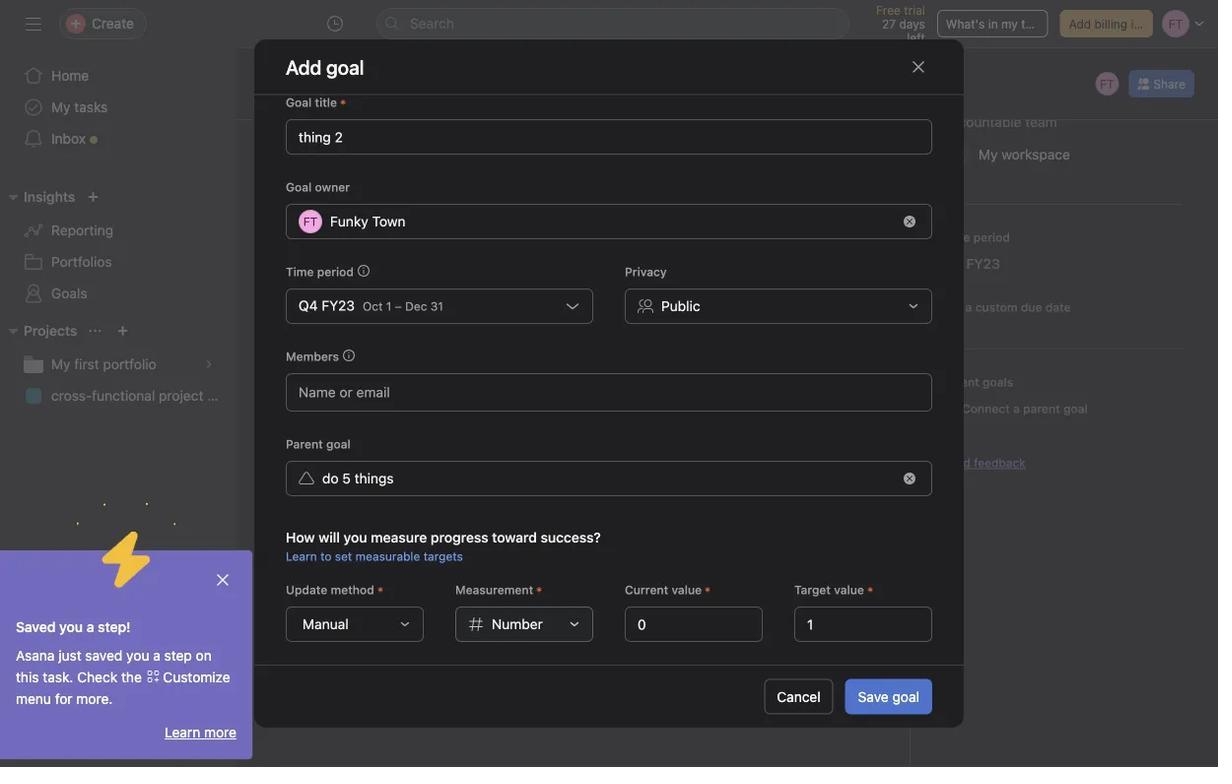 Task type: vqa. For each thing, say whether or not it's contained in the screenshot.
second 0 comments 'icon' from the top
no



Task type: describe. For each thing, give the bounding box(es) containing it.
portfolios link
[[12, 246, 225, 278]]

trial
[[904, 3, 925, 17]]

update
[[286, 584, 328, 597]]

Name or email text field
[[299, 381, 405, 404]]

more
[[204, 725, 237, 741]]

what's in my trial? button
[[937, 10, 1049, 37]]

asana
[[16, 648, 55, 664]]

team
[[1026, 114, 1057, 130]]

target
[[795, 584, 831, 597]]

goal right the "1 sub-goal" icon
[[326, 438, 351, 452]]

close toast image
[[215, 573, 231, 589]]

my tasks
[[51, 99, 108, 115]]

share button
[[1129, 70, 1195, 98]]

0 vertical spatial time
[[942, 231, 970, 244]]

goal owner
[[286, 180, 350, 194]]

funky inside latest status update element
[[352, 149, 391, 166]]

add goal
[[286, 55, 364, 78]]

1 vertical spatial time
[[286, 265, 314, 279]]

learn more link
[[165, 725, 237, 741]]

1 vertical spatial funky
[[330, 214, 368, 230]]

my workspace goals link
[[323, 59, 453, 81]]

parent for goal owner
[[286, 438, 323, 452]]

left
[[907, 31, 925, 44]]

27
[[882, 17, 896, 31]]

you inside asana just saved you a step on this task. check the
[[126, 648, 149, 664]]

funky town inside latest status update element
[[352, 149, 429, 166]]

saved you a step!
[[16, 620, 131, 636]]

more.
[[76, 692, 113, 708]]

5
[[342, 471, 351, 487]]

method
[[331, 584, 374, 597]]

funky town link
[[352, 149, 429, 166]]

1 inside q4 fy23 oct 1 – dec 31
[[386, 300, 392, 314]]

parent goal
[[286, 438, 351, 452]]

/
[[325, 373, 331, 396]]

how will you measure progress toward success? learn to set measurable targets
[[286, 530, 601, 564]]

required image for target value
[[864, 585, 876, 596]]

owner
[[315, 180, 350, 194]]

portfolios
[[51, 254, 112, 270]]

measurable
[[356, 550, 420, 564]]

show options image
[[432, 87, 448, 103]]

menu
[[16, 692, 51, 708]]

cancel button
[[764, 680, 834, 715]]

for
[[55, 692, 73, 708]]

thing 1 link
[[336, 486, 380, 508]]

connect a parent goal
[[962, 402, 1088, 416]]

1 down things
[[373, 488, 380, 505]]

save
[[858, 689, 889, 705]]

1 / 1
[[312, 373, 344, 396]]

current value
[[625, 584, 702, 597]]

add billing info button
[[1060, 10, 1153, 37]]

a inside "button"
[[966, 301, 972, 314]]

update method
[[286, 584, 374, 597]]

days
[[899, 17, 925, 31]]

thing 1
[[336, 488, 380, 505]]

0 horizontal spatial ft
[[303, 215, 318, 229]]

value for current value
[[672, 584, 702, 597]]

first
[[74, 356, 99, 373]]

town inside latest status update element
[[395, 149, 429, 166]]

accountable team
[[942, 114, 1057, 130]]

hide sidebar image
[[26, 16, 41, 32]]

parent for description
[[942, 376, 980, 389]]

cross-functional project plan link
[[12, 381, 234, 412]]

1 vertical spatial time period
[[286, 265, 354, 279]]

learn more
[[165, 725, 237, 741]]

my first portfolio link
[[12, 349, 225, 381]]

learn inside how will you measure progress toward success? learn to set measurable targets
[[286, 550, 317, 564]]

1 vertical spatial you
[[59, 620, 83, 636]]

–
[[395, 300, 402, 314]]

targets
[[424, 550, 463, 564]]

public button
[[625, 289, 933, 324]]

search button
[[377, 8, 850, 39]]

required image for current value
[[702, 585, 714, 596]]

public
[[661, 298, 700, 315]]

sub-
[[342, 443, 372, 459]]

the
[[121, 670, 142, 686]]

billing
[[1095, 17, 1128, 31]]

add
[[1069, 17, 1091, 31]]

do for do 5 things
[[322, 471, 339, 487]]

a inside asana just saved you a step on this task. check the
[[153, 648, 161, 664]]

do 5 things
[[323, 83, 422, 106]]

functional
[[92, 388, 155, 404]]

parent goals
[[942, 376, 1014, 389]]

saved
[[16, 620, 56, 636]]

date
[[1046, 301, 1071, 314]]

connect a parent goal button
[[934, 395, 1097, 423]]

send
[[942, 456, 971, 470]]

0 horizontal spatial period
[[317, 265, 354, 279]]

task.
[[43, 670, 73, 686]]

my for my tasks
[[51, 99, 71, 115]]

you inside how will you measure progress toward success? learn to set measurable targets
[[344, 530, 367, 546]]

accountable
[[942, 114, 1022, 130]]

search
[[410, 15, 454, 32]]

oct
[[363, 300, 383, 314]]

free
[[876, 3, 901, 17]]

connect
[[962, 402, 1010, 416]]

global element
[[0, 48, 237, 167]]

thing
[[336, 488, 369, 505]]

ft inside button
[[1100, 77, 1115, 91]]



Task type: locate. For each thing, give the bounding box(es) containing it.
current
[[625, 584, 669, 597]]

a inside button
[[1013, 402, 1020, 416]]

number
[[492, 617, 543, 633]]

1 value from the left
[[672, 584, 702, 597]]

goal right save
[[893, 689, 920, 705]]

Enter goal name text field
[[286, 119, 933, 155]]

goal left owner
[[286, 180, 312, 194]]

step
[[164, 648, 192, 664]]

recent
[[288, 242, 339, 261]]

1 vertical spatial goal
[[286, 180, 312, 194]]

learn
[[286, 550, 317, 564], [165, 725, 200, 741]]

time up set
[[942, 231, 970, 244]]

goal left title
[[286, 96, 312, 110]]

save goal button
[[845, 680, 933, 715]]

this
[[16, 670, 39, 686]]

required image for measurement
[[533, 585, 545, 596]]

ft up recent
[[303, 215, 318, 229]]

plan
[[207, 388, 234, 404]]

0 horizontal spatial learn
[[165, 725, 200, 741]]

set a custom due date button
[[938, 298, 1076, 317]]

share
[[1154, 77, 1186, 91]]

insights element
[[0, 179, 237, 313]]

required image right target
[[864, 585, 876, 596]]

do inside button
[[322, 471, 339, 487]]

parent up connect
[[942, 376, 980, 389]]

0 vertical spatial parent
[[942, 376, 980, 389]]

1
[[386, 300, 392, 314], [312, 373, 321, 396], [336, 373, 344, 396], [332, 443, 338, 459], [373, 488, 380, 505]]

2 horizontal spatial required image
[[864, 585, 876, 596]]

tasks
[[74, 99, 108, 115]]

due
[[1021, 301, 1043, 314]]

remove image
[[904, 216, 916, 228]]

cancel
[[777, 689, 821, 705]]

set
[[943, 301, 962, 314]]

ft left 'share' button
[[1100, 77, 1115, 91]]

1 horizontal spatial parent
[[942, 376, 980, 389]]

1 horizontal spatial today
[[385, 299, 418, 312]]

will
[[319, 530, 340, 546]]

1 horizontal spatial required image
[[702, 585, 714, 596]]

0 vertical spatial funky town
[[352, 149, 429, 166]]

do for do 5 things
[[323, 83, 346, 106]]

1 sub-goal
[[332, 443, 399, 459]]

cross-
[[51, 388, 92, 404]]

search list box
[[377, 8, 850, 39]]

goals link
[[12, 278, 225, 310]]

0 vertical spatial goals
[[419, 62, 453, 78]]

1 right /
[[336, 373, 344, 396]]

do 5 things
[[322, 471, 394, 487]]

0 horizontal spatial you
[[59, 620, 83, 636]]

0 horizontal spatial time
[[286, 265, 314, 279]]

measurement
[[455, 584, 533, 597]]

number button
[[455, 607, 593, 643]]

0 horizontal spatial value
[[672, 584, 702, 597]]

funky town down 5 things
[[352, 149, 429, 166]]

a left step
[[153, 648, 161, 664]]

1 vertical spatial funky town
[[330, 214, 406, 230]]

required image down learn to set measurable targets link
[[374, 585, 386, 596]]

1 horizontal spatial time period
[[942, 231, 1010, 244]]

things
[[355, 471, 394, 487]]

None text field
[[625, 607, 763, 643], [795, 607, 933, 643], [625, 607, 763, 643], [795, 607, 933, 643]]

today up members
[[296, 299, 329, 312]]

funky town up "recent status updates"
[[330, 214, 406, 230]]

learn left more
[[165, 725, 200, 741]]

2 value from the left
[[834, 584, 864, 597]]

0 vertical spatial goal
[[286, 96, 312, 110]]

my inside projects element
[[51, 356, 71, 373]]

0 horizontal spatial today
[[296, 299, 329, 312]]

period down recent
[[317, 265, 354, 279]]

2 horizontal spatial you
[[344, 530, 367, 546]]

town down 5 things
[[395, 149, 429, 166]]

measure
[[371, 530, 427, 546]]

value right current
[[672, 584, 702, 597]]

manual
[[303, 617, 349, 633]]

0 horizontal spatial goals
[[419, 62, 453, 78]]

value
[[672, 584, 702, 597], [834, 584, 864, 597]]

0 vertical spatial period
[[974, 231, 1010, 244]]

projects element
[[0, 313, 237, 416]]

goal title
[[286, 96, 337, 110]]

1 horizontal spatial ft
[[1100, 77, 1115, 91]]

funky down summary
[[352, 149, 391, 166]]

0 vertical spatial funky
[[352, 149, 391, 166]]

required image up number dropdown button
[[533, 585, 545, 596]]

privacy
[[625, 265, 667, 279]]

cross-functional project plan
[[51, 388, 234, 404]]

1 vertical spatial required image
[[533, 585, 545, 596]]

1 vertical spatial do
[[322, 471, 339, 487]]

to
[[320, 550, 332, 564]]

1 horizontal spatial value
[[834, 584, 864, 597]]

time down recent
[[286, 265, 314, 279]]

1 sub-goal image
[[307, 444, 322, 459]]

dec
[[405, 300, 427, 314]]

1 right the "1 sub-goal" icon
[[332, 443, 338, 459]]

q4
[[299, 298, 318, 314]]

fy23
[[322, 298, 355, 314]]

0 vertical spatial you
[[344, 530, 367, 546]]

progress
[[431, 530, 489, 546]]

my
[[323, 62, 343, 78], [51, 99, 71, 115], [51, 356, 71, 373]]

my inside global element
[[51, 99, 71, 115]]

0 vertical spatial town
[[395, 149, 429, 166]]

you up set
[[344, 530, 367, 546]]

send feedback
[[942, 456, 1026, 470]]

my up title
[[323, 62, 343, 78]]

required image right current
[[702, 585, 714, 596]]

0 horizontal spatial required image
[[374, 585, 386, 596]]

0 horizontal spatial time period
[[286, 265, 354, 279]]

1 left –
[[386, 300, 392, 314]]

you
[[344, 530, 367, 546], [59, 620, 83, 636], [126, 648, 149, 664]]

1 left /
[[312, 373, 321, 396]]

reporting
[[51, 222, 113, 239]]

saved
[[85, 648, 123, 664]]

feedback
[[974, 456, 1026, 470]]

required image for update method
[[374, 585, 386, 596]]

goal for goal owner
[[286, 180, 312, 194]]

1 vertical spatial my
[[51, 99, 71, 115]]

goal right parent
[[1064, 402, 1088, 416]]

customize
[[163, 670, 230, 686]]

today right oct
[[385, 299, 418, 312]]

ft
[[1100, 77, 1115, 91], [303, 215, 318, 229]]

1 vertical spatial town
[[372, 214, 406, 230]]

goals up connect
[[983, 376, 1014, 389]]

parent left sub-
[[286, 438, 323, 452]]

1 today from the left
[[296, 299, 329, 312]]

parent
[[942, 376, 980, 389], [286, 438, 323, 452]]

period up custom at the right top of the page
[[974, 231, 1010, 244]]

do left 5
[[322, 471, 339, 487]]

status updates
[[343, 242, 452, 261]]

my left tasks
[[51, 99, 71, 115]]

home
[[51, 68, 89, 84]]

town
[[395, 149, 429, 166], [372, 214, 406, 230]]

required image
[[337, 97, 349, 109], [533, 585, 545, 596]]

goal inside 'button'
[[893, 689, 920, 705]]

insights button
[[0, 185, 75, 209]]

0 likes. click to like this task image
[[460, 87, 476, 103]]

description
[[288, 598, 372, 617]]

1 horizontal spatial goals
[[983, 376, 1014, 389]]

customize menu for more.
[[16, 670, 230, 708]]

projects
[[24, 323, 77, 339]]

2 vertical spatial my
[[51, 356, 71, 373]]

required image for goal title
[[337, 97, 349, 109]]

0 vertical spatial ft
[[1100, 77, 1115, 91]]

target value
[[795, 584, 864, 597]]

3 required image from the left
[[864, 585, 876, 596]]

2 goal from the top
[[286, 180, 312, 194]]

0 vertical spatial do
[[323, 83, 346, 106]]

project
[[159, 388, 204, 404]]

0 vertical spatial required image
[[337, 97, 349, 109]]

funky
[[352, 149, 391, 166], [330, 214, 368, 230]]

1 horizontal spatial time
[[942, 231, 970, 244]]

time period up custom at the right top of the page
[[942, 231, 1010, 244]]

toward success?
[[492, 530, 601, 546]]

0 vertical spatial my
[[323, 62, 343, 78]]

1 vertical spatial learn
[[165, 725, 200, 741]]

portfolio
[[103, 356, 156, 373]]

31
[[431, 300, 443, 314]]

you up the
[[126, 648, 149, 664]]

time period down recent
[[286, 265, 354, 279]]

remove image
[[904, 473, 916, 485]]

info
[[1131, 17, 1152, 31]]

latest status update element
[[288, 46, 870, 210]]

asana just saved you a step on this task. check the
[[16, 648, 212, 686]]

a left step!
[[86, 620, 94, 636]]

ft button
[[1094, 70, 1121, 98]]

members
[[286, 350, 339, 364]]

0 vertical spatial time period
[[942, 231, 1010, 244]]

my for my first portfolio
[[51, 356, 71, 373]]

free trial 27 days left
[[876, 3, 925, 44]]

1 required image from the left
[[374, 585, 386, 596]]

goal inside button
[[1064, 402, 1088, 416]]

q4 fy23 oct 1 – dec 31
[[299, 298, 443, 314]]

insights
[[24, 189, 75, 205]]

1 vertical spatial goals
[[983, 376, 1014, 389]]

1 vertical spatial period
[[317, 265, 354, 279]]

0 horizontal spatial required image
[[337, 97, 349, 109]]

a left parent
[[1013, 402, 1020, 416]]

set a custom due date
[[943, 301, 1071, 314]]

0 vertical spatial learn
[[286, 550, 317, 564]]

1 horizontal spatial required image
[[533, 585, 545, 596]]

goals up 'show options' icon
[[419, 62, 453, 78]]

funky up "recent status updates"
[[330, 214, 368, 230]]

1 horizontal spatial period
[[974, 231, 1010, 244]]

goal
[[1064, 402, 1088, 416], [326, 438, 351, 452], [372, 443, 399, 459], [893, 689, 920, 705]]

2 vertical spatial you
[[126, 648, 149, 664]]

my first portfolio
[[51, 356, 156, 373]]

2 today from the left
[[385, 299, 418, 312]]

0 horizontal spatial parent
[[286, 438, 323, 452]]

1 vertical spatial ft
[[303, 215, 318, 229]]

do down add goal
[[323, 83, 346, 106]]

goal for goal title
[[286, 96, 312, 110]]

town up status updates
[[372, 214, 406, 230]]

1 horizontal spatial you
[[126, 648, 149, 664]]

home link
[[12, 60, 225, 92]]

set
[[335, 550, 352, 564]]

value right target
[[834, 584, 864, 597]]

required image
[[374, 585, 386, 596], [702, 585, 714, 596], [864, 585, 876, 596]]

send feedback link
[[942, 454, 1026, 472]]

reporting link
[[12, 215, 225, 246]]

1 vertical spatial parent
[[286, 438, 323, 452]]

1 horizontal spatial learn
[[286, 550, 317, 564]]

do 5 things button
[[286, 461, 933, 497]]

my left "first"
[[51, 356, 71, 373]]

my workspace goals
[[323, 62, 453, 78]]

summary
[[312, 105, 378, 121]]

learn down how
[[286, 550, 317, 564]]

required image down add goal
[[337, 97, 349, 109]]

on
[[196, 648, 212, 664]]

a right set
[[966, 301, 972, 314]]

close this dialog image
[[911, 59, 927, 75]]

my for my workspace goals
[[323, 62, 343, 78]]

time period
[[942, 231, 1010, 244], [286, 265, 354, 279]]

value for target value
[[834, 584, 864, 597]]

goal
[[286, 96, 312, 110], [286, 180, 312, 194]]

2 required image from the left
[[702, 585, 714, 596]]

you up just on the bottom left of the page
[[59, 620, 83, 636]]

today
[[296, 299, 329, 312], [385, 299, 418, 312]]

1 goal from the top
[[286, 96, 312, 110]]

save goal
[[858, 689, 920, 705]]

step!
[[98, 620, 131, 636]]

goal up things
[[372, 443, 399, 459]]



